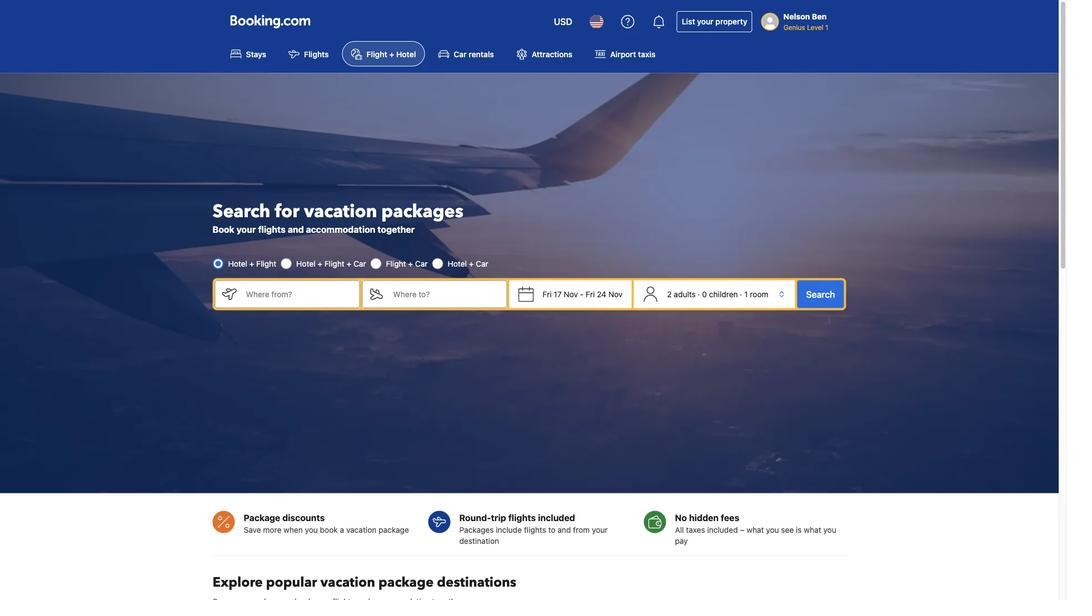 Task type: describe. For each thing, give the bounding box(es) containing it.
children
[[710, 290, 738, 299]]

included inside round-trip flights included packages include flights to and from your destination
[[538, 513, 576, 523]]

packages
[[460, 526, 494, 535]]

2 horizontal spatial your
[[698, 17, 714, 26]]

destinations
[[437, 574, 517, 592]]

from
[[574, 526, 590, 535]]

2 package from the top
[[379, 574, 434, 592]]

included inside no hidden fees all taxes included – what you see is what you pay
[[708, 526, 738, 535]]

stays link
[[222, 41, 275, 66]]

fri 17 nov - fri 24 nov
[[543, 290, 623, 299]]

package
[[244, 513, 281, 523]]

nelson ben genius level 1
[[784, 12, 829, 31]]

search for vacation packages book your flights and accommodation together
[[213, 199, 464, 235]]

flight + hotel link
[[342, 41, 425, 66]]

more
[[263, 526, 282, 535]]

flights for for
[[258, 224, 286, 235]]

search button
[[798, 280, 845, 308]]

round-trip flights included packages include flights to and from your destination
[[460, 513, 608, 546]]

1 fri from the left
[[543, 290, 552, 299]]

attractions
[[532, 49, 573, 59]]

no hidden fees all taxes included – what you see is what you pay
[[676, 513, 837, 546]]

car rentals
[[454, 49, 494, 59]]

book
[[213, 224, 235, 235]]

2 adults · 0 children · 1 room
[[668, 290, 769, 299]]

hotel + flight + car
[[297, 259, 366, 268]]

flight + car
[[386, 259, 428, 268]]

2 · from the left
[[741, 290, 743, 299]]

Where to? field
[[385, 280, 507, 308]]

is
[[797, 526, 802, 535]]

see
[[782, 526, 794, 535]]

save
[[244, 526, 261, 535]]

1 · from the left
[[698, 290, 701, 299]]

hotel + flight
[[228, 259, 277, 268]]

0
[[703, 290, 708, 299]]

–
[[741, 526, 745, 535]]

taxes
[[687, 526, 706, 535]]

airport taxis link
[[586, 41, 665, 66]]

when
[[284, 526, 303, 535]]

1 what from the left
[[747, 526, 765, 535]]

car rentals link
[[430, 41, 503, 66]]

hotel for hotel + flight
[[228, 259, 247, 268]]

1 nov from the left
[[564, 290, 578, 299]]

Where from? field
[[237, 280, 360, 308]]

to
[[549, 526, 556, 535]]

your inside round-trip flights included packages include flights to and from your destination
[[592, 526, 608, 535]]

1 vertical spatial flights
[[509, 513, 536, 523]]

2 you from the left
[[767, 526, 780, 535]]

2 nov from the left
[[609, 290, 623, 299]]

24
[[597, 290, 607, 299]]

2 what from the left
[[805, 526, 822, 535]]

flights link
[[280, 41, 338, 66]]

you inside package discounts save more when you book a vacation package
[[305, 526, 318, 535]]

explore popular vacation package destinations
[[213, 574, 517, 592]]

17
[[554, 290, 562, 299]]

ben
[[813, 12, 827, 21]]

rentals
[[469, 49, 494, 59]]

flights for trip
[[524, 526, 547, 535]]

2
[[668, 290, 672, 299]]

your inside search for vacation packages book your flights and accommodation together
[[237, 224, 256, 235]]

+ for flight + car
[[408, 259, 413, 268]]

destination
[[460, 537, 500, 546]]

hotel for hotel + car
[[448, 259, 467, 268]]

round-
[[460, 513, 491, 523]]



Task type: locate. For each thing, give the bounding box(es) containing it.
level
[[808, 23, 824, 31]]

1 vertical spatial your
[[237, 224, 256, 235]]

+ for hotel + flight + car
[[318, 259, 323, 268]]

1 horizontal spatial and
[[558, 526, 571, 535]]

attractions link
[[508, 41, 582, 66]]

nov right 24
[[609, 290, 623, 299]]

1 vertical spatial and
[[558, 526, 571, 535]]

hotel + car
[[448, 259, 489, 268]]

property
[[716, 17, 748, 26]]

your
[[698, 17, 714, 26], [237, 224, 256, 235], [592, 526, 608, 535]]

packages
[[382, 199, 464, 223]]

0 horizontal spatial your
[[237, 224, 256, 235]]

search for search for vacation packages book your flights and accommodation together
[[213, 199, 271, 223]]

1 right level
[[826, 23, 829, 31]]

popular
[[266, 574, 317, 592]]

+
[[390, 49, 395, 59], [250, 259, 254, 268], [318, 259, 323, 268], [347, 259, 352, 268], [408, 259, 413, 268], [469, 259, 474, 268]]

0 horizontal spatial you
[[305, 526, 318, 535]]

0 horizontal spatial fri
[[543, 290, 552, 299]]

1 left room
[[745, 290, 748, 299]]

flights
[[304, 49, 329, 59]]

1 horizontal spatial ·
[[741, 290, 743, 299]]

0 vertical spatial package
[[379, 526, 409, 535]]

vacation right a
[[347, 526, 377, 535]]

taxis
[[639, 49, 656, 59]]

usd
[[554, 16, 573, 27]]

1 horizontal spatial nov
[[609, 290, 623, 299]]

you
[[305, 526, 318, 535], [767, 526, 780, 535], [824, 526, 837, 535]]

vacation
[[304, 199, 377, 223], [347, 526, 377, 535], [321, 574, 375, 592]]

1
[[826, 23, 829, 31], [745, 290, 748, 299]]

all
[[676, 526, 684, 535]]

explore
[[213, 574, 263, 592]]

2 horizontal spatial you
[[824, 526, 837, 535]]

fri left 17
[[543, 290, 552, 299]]

what right –
[[747, 526, 765, 535]]

book
[[320, 526, 338, 535]]

1 horizontal spatial what
[[805, 526, 822, 535]]

1 vertical spatial included
[[708, 526, 738, 535]]

1 horizontal spatial 1
[[826, 23, 829, 31]]

flights down for
[[258, 224, 286, 235]]

your right list
[[698, 17, 714, 26]]

2 vertical spatial your
[[592, 526, 608, 535]]

list your property link
[[677, 11, 753, 32]]

fri
[[543, 290, 552, 299], [586, 290, 595, 299]]

a
[[340, 526, 344, 535]]

flight
[[367, 49, 388, 59], [257, 259, 277, 268], [325, 259, 345, 268], [386, 259, 406, 268]]

3 you from the left
[[824, 526, 837, 535]]

flights inside search for vacation packages book your flights and accommodation together
[[258, 224, 286, 235]]

search
[[213, 199, 271, 223], [807, 289, 836, 300]]

0 horizontal spatial and
[[288, 224, 304, 235]]

1 horizontal spatial you
[[767, 526, 780, 535]]

1 you from the left
[[305, 526, 318, 535]]

·
[[698, 290, 701, 299], [741, 290, 743, 299]]

your right the book
[[237, 224, 256, 235]]

and inside round-trip flights included packages include flights to and from your destination
[[558, 526, 571, 535]]

and right to
[[558, 526, 571, 535]]

1 horizontal spatial fri
[[586, 290, 595, 299]]

search for search
[[807, 289, 836, 300]]

nov left -
[[564, 290, 578, 299]]

list
[[682, 17, 696, 26]]

fees
[[721, 513, 740, 523]]

· right children
[[741, 290, 743, 299]]

1 inside "nelson ben genius level 1"
[[826, 23, 829, 31]]

and inside search for vacation packages book your flights and accommodation together
[[288, 224, 304, 235]]

2 vertical spatial vacation
[[321, 574, 375, 592]]

included
[[538, 513, 576, 523], [708, 526, 738, 535]]

0 horizontal spatial what
[[747, 526, 765, 535]]

1 vertical spatial vacation
[[347, 526, 377, 535]]

fri right -
[[586, 290, 595, 299]]

together
[[378, 224, 415, 235]]

flight + hotel
[[367, 49, 416, 59]]

0 vertical spatial search
[[213, 199, 271, 223]]

1 vertical spatial package
[[379, 574, 434, 592]]

search inside search button
[[807, 289, 836, 300]]

2 vertical spatial flights
[[524, 526, 547, 535]]

search inside search for vacation packages book your flights and accommodation together
[[213, 199, 271, 223]]

1 horizontal spatial your
[[592, 526, 608, 535]]

0 horizontal spatial nov
[[564, 290, 578, 299]]

vacation down a
[[321, 574, 375, 592]]

0 vertical spatial 1
[[826, 23, 829, 31]]

and down for
[[288, 224, 304, 235]]

hotel
[[397, 49, 416, 59], [228, 259, 247, 268], [297, 259, 316, 268], [448, 259, 467, 268]]

0 horizontal spatial 1
[[745, 290, 748, 299]]

vacation inside package discounts save more when you book a vacation package
[[347, 526, 377, 535]]

airport
[[611, 49, 637, 59]]

car
[[454, 49, 467, 59], [354, 259, 366, 268], [415, 259, 428, 268], [476, 259, 489, 268]]

package discounts save more when you book a vacation package
[[244, 513, 409, 535]]

no
[[676, 513, 688, 523]]

what right is
[[805, 526, 822, 535]]

0 horizontal spatial search
[[213, 199, 271, 223]]

0 vertical spatial flights
[[258, 224, 286, 235]]

2 fri from the left
[[586, 290, 595, 299]]

vacation inside search for vacation packages book your flights and accommodation together
[[304, 199, 377, 223]]

your right from
[[592, 526, 608, 535]]

1 vertical spatial search
[[807, 289, 836, 300]]

package inside package discounts save more when you book a vacation package
[[379, 526, 409, 535]]

· left 0
[[698, 290, 701, 299]]

0 horizontal spatial included
[[538, 513, 576, 523]]

trip
[[491, 513, 507, 523]]

stays
[[246, 49, 266, 59]]

flights
[[258, 224, 286, 235], [509, 513, 536, 523], [524, 526, 547, 535]]

you down discounts
[[305, 526, 318, 535]]

1 horizontal spatial included
[[708, 526, 738, 535]]

booking.com online hotel reservations image
[[231, 15, 311, 28]]

and
[[288, 224, 304, 235], [558, 526, 571, 535]]

1 vertical spatial 1
[[745, 290, 748, 299]]

room
[[751, 290, 769, 299]]

adults
[[674, 290, 696, 299]]

1 package from the top
[[379, 526, 409, 535]]

hotel for hotel + flight + car
[[297, 259, 316, 268]]

included up to
[[538, 513, 576, 523]]

pay
[[676, 537, 688, 546]]

+ for flight + hotel
[[390, 49, 395, 59]]

accommodation
[[306, 224, 376, 235]]

1 horizontal spatial search
[[807, 289, 836, 300]]

list your property
[[682, 17, 748, 26]]

discounts
[[283, 513, 325, 523]]

package
[[379, 526, 409, 535], [379, 574, 434, 592]]

hidden
[[690, 513, 719, 523]]

nelson
[[784, 12, 811, 21]]

airport taxis
[[611, 49, 656, 59]]

what
[[747, 526, 765, 535], [805, 526, 822, 535]]

vacation for packages
[[304, 199, 377, 223]]

you left see
[[767, 526, 780, 535]]

+ for hotel + flight
[[250, 259, 254, 268]]

flights left to
[[524, 526, 547, 535]]

0 vertical spatial your
[[698, 17, 714, 26]]

vacation for package
[[321, 574, 375, 592]]

flights up include
[[509, 513, 536, 523]]

for
[[275, 199, 300, 223]]

nov
[[564, 290, 578, 299], [609, 290, 623, 299]]

0 horizontal spatial ·
[[698, 290, 701, 299]]

0 vertical spatial vacation
[[304, 199, 377, 223]]

genius
[[784, 23, 806, 31]]

-
[[581, 290, 584, 299]]

usd button
[[548, 8, 579, 35]]

+ for hotel + car
[[469, 259, 474, 268]]

vacation up accommodation
[[304, 199, 377, 223]]

include
[[496, 526, 522, 535]]

included down the fees
[[708, 526, 738, 535]]

you right is
[[824, 526, 837, 535]]

0 vertical spatial and
[[288, 224, 304, 235]]

0 vertical spatial included
[[538, 513, 576, 523]]



Task type: vqa. For each thing, say whether or not it's contained in the screenshot.
the topmost YOUR
yes



